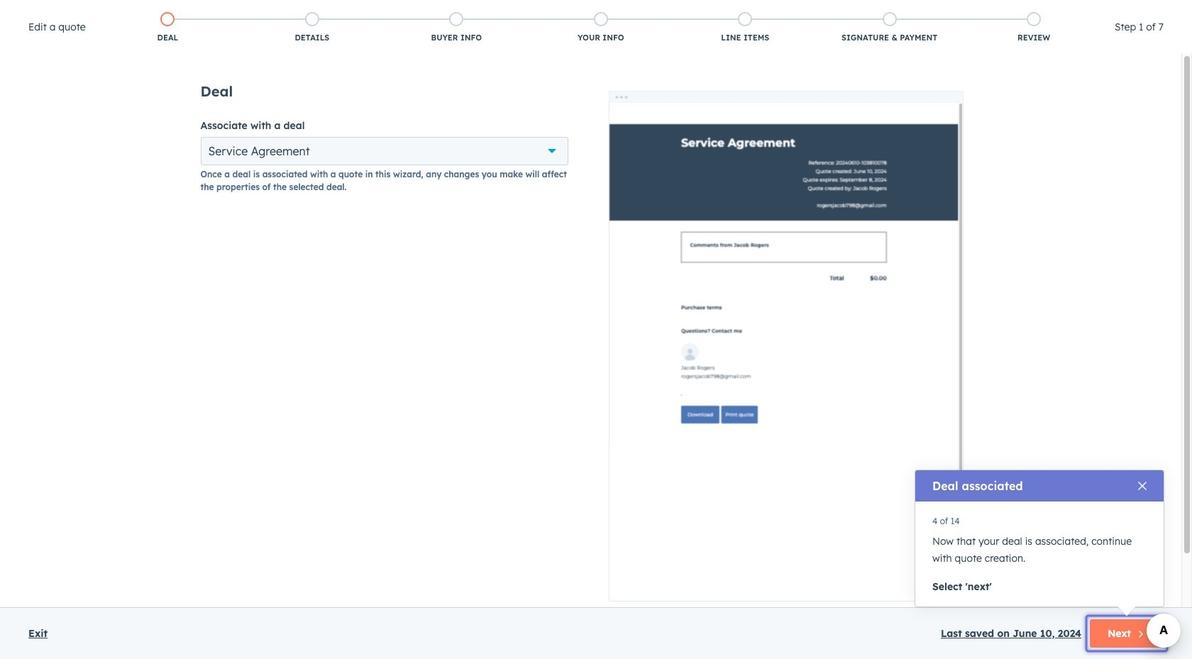 Task type: locate. For each thing, give the bounding box(es) containing it.
0 horizontal spatial press to sort. element
[[230, 179, 235, 191]]

0 horizontal spatial column header
[[425, 169, 603, 200]]

press to sort. image
[[230, 179, 235, 188], [407, 179, 412, 188]]

0 horizontal spatial press to sort. image
[[230, 179, 235, 188]]

2 press to sort. image from the left
[[407, 179, 412, 188]]

banner
[[34, 10, 1159, 37]]

press to sort. element
[[230, 179, 235, 191], [407, 179, 412, 191]]

1 horizontal spatial press to sort. image
[[407, 179, 412, 188]]

list
[[96, 9, 1107, 46]]

1 horizontal spatial press to sort. element
[[407, 179, 412, 191]]

column header
[[425, 169, 603, 200], [1135, 169, 1193, 200]]

main content
[[201, 82, 981, 636]]

close image
[[1139, 482, 1147, 491]]

review list item
[[962, 9, 1107, 46]]

signature & payment list item
[[818, 9, 962, 46]]

1 press to sort. image from the left
[[230, 179, 235, 188]]

line items list item
[[673, 9, 818, 46]]

1 horizontal spatial column header
[[1135, 169, 1193, 200]]



Task type: vqa. For each thing, say whether or not it's contained in the screenshot.
Page Section element
yes



Task type: describe. For each thing, give the bounding box(es) containing it.
Search search field
[[34, 126, 207, 154]]

details list item
[[240, 9, 384, 46]]

banner inside page section element
[[34, 10, 1159, 37]]

page section element
[[0, 0, 1193, 111]]

deal list item
[[96, 9, 240, 46]]

buyer info list item
[[384, 9, 529, 46]]

2 press to sort. element from the left
[[407, 179, 412, 191]]

2 column header from the left
[[1135, 169, 1193, 200]]

1 press to sort. element from the left
[[230, 179, 235, 191]]

next page image
[[595, 275, 612, 292]]

1 column header from the left
[[425, 169, 603, 200]]

your info list item
[[529, 9, 673, 46]]



